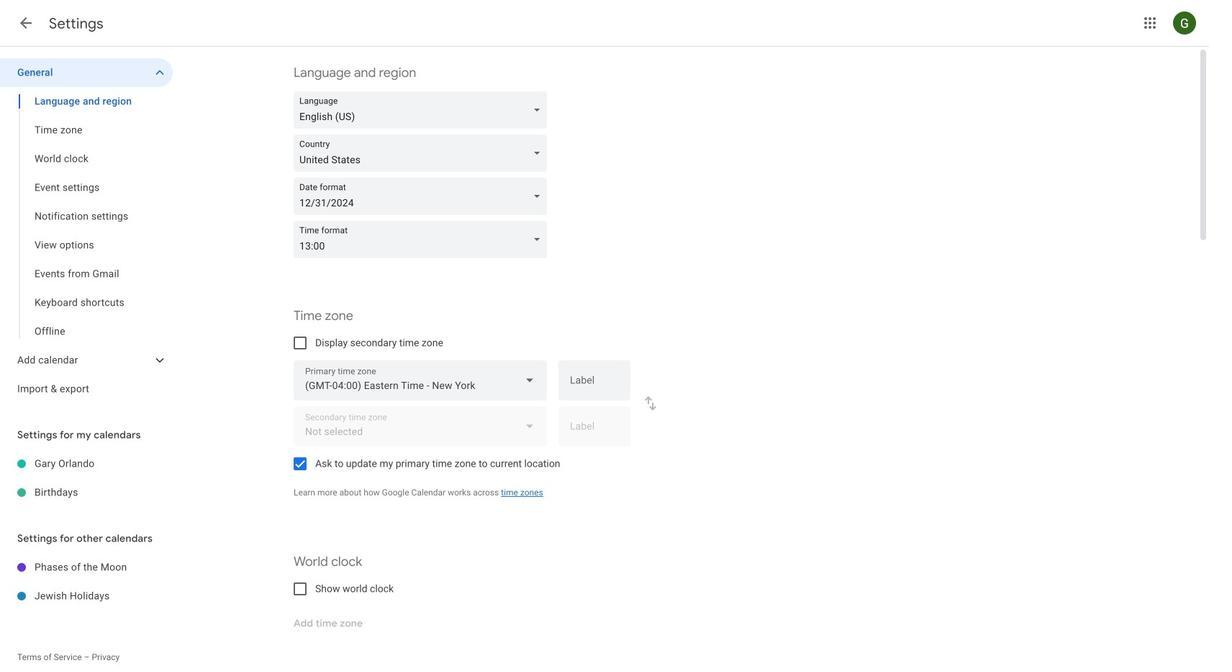 Task type: locate. For each thing, give the bounding box(es) containing it.
go back image
[[17, 14, 35, 32]]

birthdays tree item
[[0, 479, 173, 507]]

1 vertical spatial tree
[[0, 450, 173, 507]]

2 vertical spatial tree
[[0, 554, 173, 611]]

None field
[[294, 91, 553, 129], [294, 135, 553, 172], [294, 178, 553, 215], [294, 221, 553, 258], [294, 361, 547, 401], [294, 91, 553, 129], [294, 135, 553, 172], [294, 178, 553, 215], [294, 221, 553, 258], [294, 361, 547, 401]]

heading
[[49, 14, 103, 33]]

2 tree from the top
[[0, 450, 173, 507]]

0 vertical spatial tree
[[0, 58, 173, 404]]

group
[[0, 87, 173, 346]]

phases of the moon tree item
[[0, 554, 173, 582]]

tree
[[0, 58, 173, 404], [0, 450, 173, 507], [0, 554, 173, 611]]



Task type: describe. For each thing, give the bounding box(es) containing it.
3 tree from the top
[[0, 554, 173, 611]]

gary orlando tree item
[[0, 450, 173, 479]]

1 tree from the top
[[0, 58, 173, 404]]

Label for primary time zone. text field
[[570, 376, 619, 396]]

Label for secondary time zone. text field
[[570, 422, 619, 442]]

general tree item
[[0, 58, 173, 87]]

jewish holidays tree item
[[0, 582, 173, 611]]



Task type: vqa. For each thing, say whether or not it's contained in the screenshot.
End date text box
no



